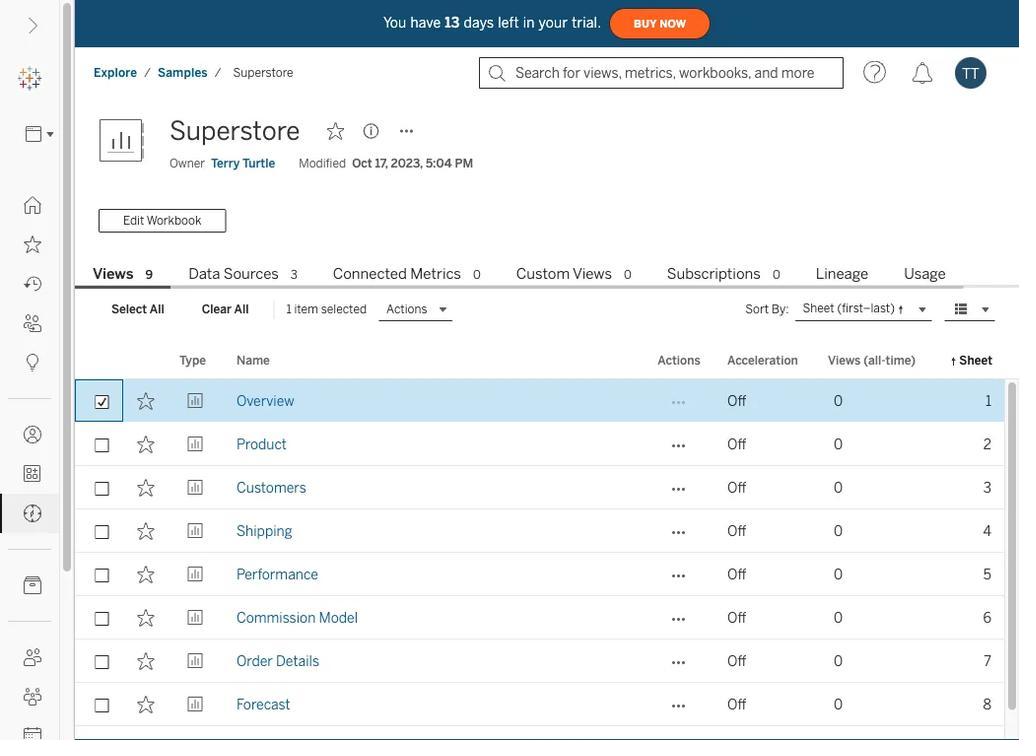Task type: describe. For each thing, give the bounding box(es) containing it.
(all-
[[864, 353, 886, 367]]

sheet (first–last) button
[[795, 298, 932, 321]]

turtle
[[243, 156, 275, 171]]

terry
[[211, 156, 240, 171]]

0 vertical spatial superstore
[[233, 66, 293, 80]]

view image for customers
[[187, 479, 205, 497]]

name
[[237, 353, 270, 367]]

1 horizontal spatial views
[[573, 265, 612, 283]]

view image for shipping
[[187, 522, 205, 540]]

grid containing overview
[[75, 342, 1019, 740]]

sheet (first–last)
[[803, 301, 895, 316]]

buy now button
[[609, 8, 711, 39]]

time)
[[886, 353, 916, 367]]

1 for 1
[[986, 393, 992, 409]]

off for 7
[[727, 653, 746, 669]]

4
[[983, 523, 992, 539]]

6
[[983, 610, 992, 626]]

0 for 8
[[834, 696, 843, 713]]

row containing shipping
[[75, 510, 1004, 553]]

1 item selected
[[286, 302, 367, 316]]

select
[[111, 302, 147, 317]]

order
[[237, 653, 273, 669]]

clear all
[[202, 302, 249, 317]]

sources
[[224, 265, 279, 283]]

0 for 1
[[834, 393, 843, 409]]

you have 13 days left in your trial.
[[383, 15, 601, 31]]

views for views
[[93, 265, 134, 283]]

connected metrics
[[333, 265, 461, 283]]

8
[[983, 696, 992, 713]]

off for 2
[[727, 436, 746, 452]]

0 for 5
[[834, 566, 843, 582]]

terry turtle link
[[211, 155, 275, 172]]

row containing performance
[[75, 553, 1004, 596]]

superstore main content
[[75, 99, 1019, 740]]

commission
[[237, 610, 316, 626]]

forecast link
[[237, 683, 290, 726]]

select all
[[111, 302, 164, 317]]

row containing forecast
[[75, 683, 1004, 726]]

1 vertical spatial 3
[[983, 479, 992, 496]]

explore
[[94, 66, 137, 80]]

actions inside actions popup button
[[386, 302, 427, 317]]

row group inside superstore main content
[[75, 379, 1004, 740]]

now
[[660, 17, 686, 30]]

shipping link
[[237, 510, 292, 553]]

buy now
[[634, 17, 686, 30]]

clear
[[202, 302, 232, 317]]

superstore inside superstore main content
[[170, 116, 300, 146]]

(first–last)
[[837, 301, 895, 316]]

main navigation. press the up and down arrow keys to access links. element
[[0, 185, 59, 740]]

view image for commission model
[[187, 609, 205, 627]]

data sources
[[188, 265, 279, 283]]

17,
[[375, 156, 388, 171]]

view image for product
[[187, 436, 205, 453]]

shipping
[[237, 523, 292, 539]]

sheet for sheet (first–last)
[[803, 301, 835, 316]]

samples
[[158, 66, 208, 80]]

edit
[[123, 214, 144, 228]]

pm
[[455, 156, 473, 171]]

row containing commission model
[[75, 596, 1004, 640]]

commission model link
[[237, 596, 358, 640]]

2023,
[[391, 156, 423, 171]]

samples link
[[157, 65, 209, 81]]

lineage
[[816, 265, 868, 283]]

off for 5
[[727, 566, 746, 582]]

your
[[539, 15, 568, 31]]

sort by:
[[745, 302, 789, 316]]

left
[[498, 15, 519, 31]]

off for 3
[[727, 479, 746, 496]]

workbook
[[147, 214, 201, 228]]

views for views (all-time)
[[828, 353, 861, 367]]

workbook image
[[99, 111, 158, 171]]

row containing customers
[[75, 466, 1004, 510]]

you
[[383, 15, 406, 31]]



Task type: vqa. For each thing, say whether or not it's contained in the screenshot.


Task type: locate. For each thing, give the bounding box(es) containing it.
1 view image from the top
[[187, 479, 205, 497]]

model
[[319, 610, 358, 626]]

off
[[727, 393, 746, 409], [727, 436, 746, 452], [727, 479, 746, 496], [727, 523, 746, 539], [727, 566, 746, 582], [727, 610, 746, 626], [727, 653, 746, 669], [727, 696, 746, 713]]

3 down 2
[[983, 479, 992, 496]]

explore / samples /
[[94, 66, 221, 80]]

view image left shipping link
[[187, 522, 205, 540]]

row containing order details
[[75, 640, 1004, 683]]

views (all-time)
[[828, 353, 916, 367]]

1 left the item
[[286, 302, 291, 316]]

3 up the item
[[291, 268, 298, 282]]

view image for performance
[[187, 566, 205, 583]]

view image left commission
[[187, 609, 205, 627]]

off for 8
[[727, 696, 746, 713]]

7
[[984, 653, 992, 669]]

13
[[445, 15, 460, 31]]

navigation panel element
[[0, 59, 60, 740]]

owner terry turtle
[[170, 156, 275, 171]]

0 horizontal spatial sheet
[[803, 301, 835, 316]]

0 for 7
[[834, 653, 843, 669]]

clear all button
[[189, 298, 262, 321]]

product link
[[237, 423, 287, 466]]

all for clear all
[[234, 302, 249, 317]]

off for 4
[[727, 523, 746, 539]]

in
[[523, 15, 535, 31]]

0 vertical spatial 3
[[291, 268, 298, 282]]

days
[[464, 15, 494, 31]]

1 horizontal spatial 1
[[986, 393, 992, 409]]

order details link
[[237, 640, 319, 683]]

2 row from the top
[[75, 423, 1004, 466]]

views
[[93, 265, 134, 283], [573, 265, 612, 283], [828, 353, 861, 367]]

8 off from the top
[[727, 696, 746, 713]]

row group containing overview
[[75, 379, 1004, 740]]

customers
[[237, 479, 306, 496]]

have
[[410, 15, 441, 31]]

0 for 4
[[834, 523, 843, 539]]

row containing overview
[[75, 379, 1004, 423]]

5 row from the top
[[75, 553, 1004, 596]]

1 vertical spatial superstore
[[170, 116, 300, 146]]

1 horizontal spatial /
[[215, 66, 221, 80]]

2 view image from the top
[[187, 522, 205, 540]]

by:
[[772, 302, 789, 316]]

1 all from the left
[[150, 302, 164, 317]]

0 horizontal spatial 3
[[291, 268, 298, 282]]

5 off from the top
[[727, 566, 746, 582]]

all inside select all button
[[150, 302, 164, 317]]

view image
[[187, 392, 205, 410], [187, 436, 205, 453]]

6 row from the top
[[75, 596, 1004, 640]]

sheet for sheet
[[959, 353, 993, 367]]

0 horizontal spatial /
[[144, 66, 151, 80]]

off for 6
[[727, 610, 746, 626]]

view image for forecast
[[187, 696, 205, 714]]

Search for views, metrics, workbooks, and more text field
[[479, 57, 844, 89]]

0 vertical spatial view image
[[187, 392, 205, 410]]

4 row from the top
[[75, 510, 1004, 553]]

performance link
[[237, 553, 318, 596]]

acceleration
[[727, 353, 798, 367]]

1 vertical spatial actions
[[658, 353, 701, 367]]

7 off from the top
[[727, 653, 746, 669]]

0 vertical spatial 1
[[286, 302, 291, 316]]

view image
[[187, 479, 205, 497], [187, 522, 205, 540], [187, 566, 205, 583], [187, 609, 205, 627], [187, 652, 205, 670], [187, 696, 205, 714]]

actions left acceleration on the top of page
[[658, 353, 701, 367]]

/
[[144, 66, 151, 80], [215, 66, 221, 80]]

0 horizontal spatial all
[[150, 302, 164, 317]]

1 vertical spatial 1
[[986, 393, 992, 409]]

views right custom
[[573, 265, 612, 283]]

usage
[[904, 265, 946, 283]]

actions down connected metrics
[[386, 302, 427, 317]]

grid
[[75, 342, 1019, 740]]

0 horizontal spatial actions
[[386, 302, 427, 317]]

1 vertical spatial sheet
[[959, 353, 993, 367]]

commission model
[[237, 610, 358, 626]]

2 off from the top
[[727, 436, 746, 452]]

2 horizontal spatial views
[[828, 353, 861, 367]]

modified oct 17, 2023, 5:04 pm
[[299, 156, 473, 171]]

all for select all
[[150, 302, 164, 317]]

owner
[[170, 156, 205, 171]]

list view image
[[952, 301, 970, 318]]

sheet inside sheet (first–last) popup button
[[803, 301, 835, 316]]

sort
[[745, 302, 769, 316]]

row containing product
[[75, 423, 1004, 466]]

9 row from the top
[[75, 726, 1004, 740]]

2 view image from the top
[[187, 436, 205, 453]]

item
[[294, 302, 318, 316]]

all right select
[[150, 302, 164, 317]]

1 row from the top
[[75, 379, 1004, 423]]

views left 9
[[93, 265, 134, 283]]

1 horizontal spatial all
[[234, 302, 249, 317]]

6 off from the top
[[727, 610, 746, 626]]

custom views
[[516, 265, 612, 283]]

5:04
[[426, 156, 452, 171]]

1 horizontal spatial actions
[[658, 353, 701, 367]]

off for 1
[[727, 393, 746, 409]]

8 row from the top
[[75, 683, 1004, 726]]

sub-spaces tab list
[[75, 263, 1019, 289]]

all right clear
[[234, 302, 249, 317]]

custom
[[516, 265, 570, 283]]

1 up 2
[[986, 393, 992, 409]]

1 horizontal spatial sheet
[[959, 353, 993, 367]]

connected
[[333, 265, 407, 283]]

view image left performance link
[[187, 566, 205, 583]]

1 view image from the top
[[187, 392, 205, 410]]

sheet down "list view" image
[[959, 353, 993, 367]]

view image left product link
[[187, 436, 205, 453]]

customers link
[[237, 466, 306, 510]]

view image for order details
[[187, 652, 205, 670]]

4 off from the top
[[727, 523, 746, 539]]

1 vertical spatial view image
[[187, 436, 205, 453]]

modified
[[299, 156, 346, 171]]

view image left forecast link
[[187, 696, 205, 714]]

type
[[179, 353, 206, 367]]

3
[[291, 268, 298, 282], [983, 479, 992, 496]]

1 off from the top
[[727, 393, 746, 409]]

0
[[473, 268, 481, 282], [624, 268, 632, 282], [773, 268, 780, 282], [834, 393, 843, 409], [834, 436, 843, 452], [834, 479, 843, 496], [834, 523, 843, 539], [834, 566, 843, 582], [834, 610, 843, 626], [834, 653, 843, 669], [834, 696, 843, 713]]

details
[[276, 653, 319, 669]]

7 row from the top
[[75, 640, 1004, 683]]

6 view image from the top
[[187, 696, 205, 714]]

explore link
[[93, 65, 138, 81]]

performance
[[237, 566, 318, 582]]

product
[[237, 436, 287, 452]]

all
[[150, 302, 164, 317], [234, 302, 249, 317]]

0 for 2
[[834, 436, 843, 452]]

subscriptions
[[667, 265, 761, 283]]

2
[[983, 436, 992, 452]]

superstore right samples link
[[233, 66, 293, 80]]

3 off from the top
[[727, 479, 746, 496]]

superstore up the terry turtle link
[[170, 116, 300, 146]]

views left (all-
[[828, 353, 861, 367]]

0 for 6
[[834, 610, 843, 626]]

5
[[984, 566, 992, 582]]

superstore
[[233, 66, 293, 80], [170, 116, 300, 146]]

buy
[[634, 17, 657, 30]]

view image left order
[[187, 652, 205, 670]]

selected
[[321, 302, 367, 316]]

0 horizontal spatial 1
[[286, 302, 291, 316]]

edit workbook button
[[99, 209, 226, 233]]

order details
[[237, 653, 319, 669]]

3 inside sub-spaces tab list
[[291, 268, 298, 282]]

4 view image from the top
[[187, 609, 205, 627]]

1 for 1 item selected
[[286, 302, 291, 316]]

2 / from the left
[[215, 66, 221, 80]]

1
[[286, 302, 291, 316], [986, 393, 992, 409]]

forecast
[[237, 696, 290, 713]]

sheet right by:
[[803, 301, 835, 316]]

3 row from the top
[[75, 466, 1004, 510]]

metrics
[[410, 265, 461, 283]]

view image for overview
[[187, 392, 205, 410]]

5 view image from the top
[[187, 652, 205, 670]]

row
[[75, 379, 1004, 423], [75, 423, 1004, 466], [75, 466, 1004, 510], [75, 510, 1004, 553], [75, 553, 1004, 596], [75, 596, 1004, 640], [75, 640, 1004, 683], [75, 683, 1004, 726], [75, 726, 1004, 740]]

3 view image from the top
[[187, 566, 205, 583]]

all inside 'clear all' button
[[234, 302, 249, 317]]

1 horizontal spatial 3
[[983, 479, 992, 496]]

overview link
[[237, 379, 294, 423]]

actions button
[[379, 298, 453, 321]]

2 all from the left
[[234, 302, 249, 317]]

0 horizontal spatial views
[[93, 265, 134, 283]]

oct
[[352, 156, 372, 171]]

view image down type
[[187, 392, 205, 410]]

9
[[145, 268, 153, 282]]

data
[[188, 265, 220, 283]]

1 / from the left
[[144, 66, 151, 80]]

select all button
[[99, 298, 177, 321]]

/ right explore link
[[144, 66, 151, 80]]

view image left "customers" link at bottom left
[[187, 479, 205, 497]]

0 vertical spatial sheet
[[803, 301, 835, 316]]

edit workbook
[[123, 214, 201, 228]]

0 vertical spatial actions
[[386, 302, 427, 317]]

row group
[[75, 379, 1004, 740]]

actions
[[386, 302, 427, 317], [658, 353, 701, 367]]

superstore element
[[227, 66, 299, 80]]

/ right samples link
[[215, 66, 221, 80]]

overview
[[237, 393, 294, 409]]

0 for 3
[[834, 479, 843, 496]]

trial.
[[572, 15, 601, 31]]



